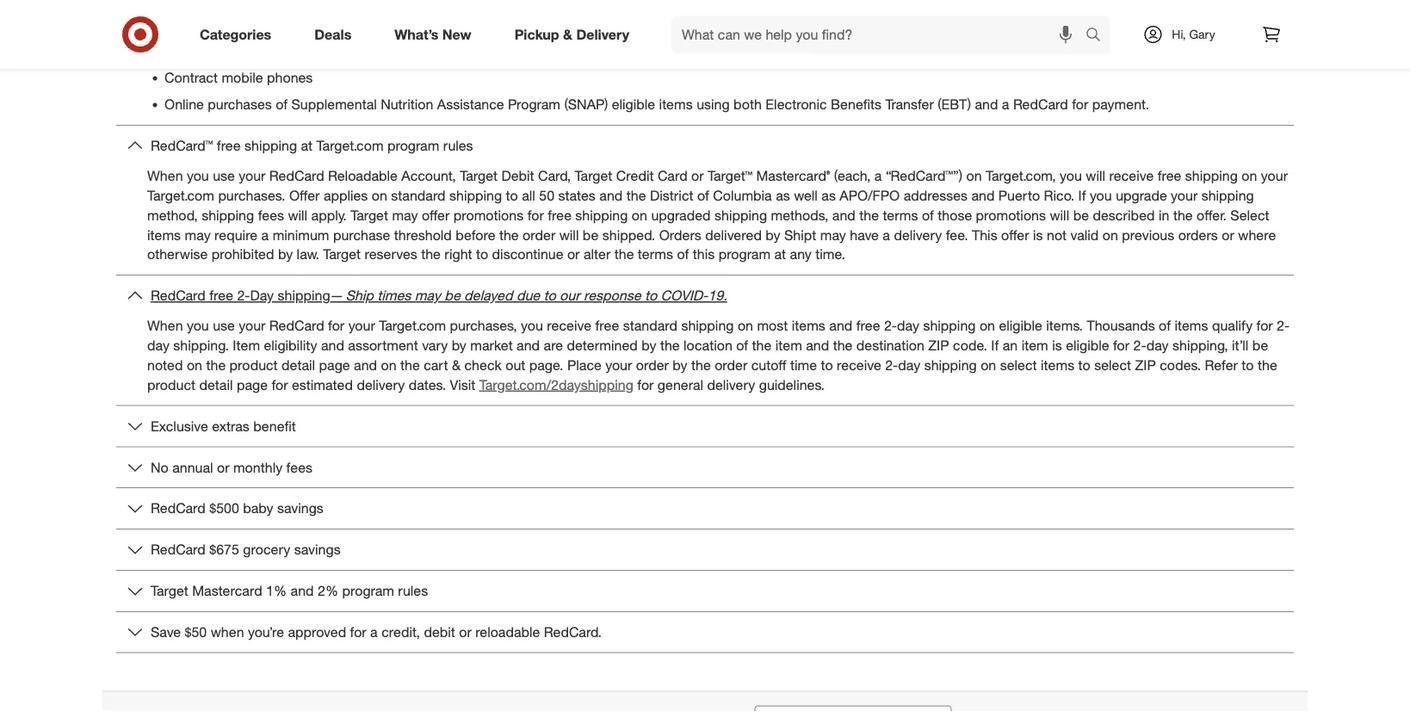 Task type: describe. For each thing, give the bounding box(es) containing it.
2%
[[318, 583, 339, 599]]

the left the cart in the bottom left of the page
[[401, 357, 420, 374]]

puerto
[[999, 187, 1041, 204]]

will up described
[[1086, 167, 1106, 184]]

minimum
[[273, 226, 329, 243]]

it'll
[[1233, 337, 1249, 354]]

your up offer.
[[1172, 187, 1198, 204]]

on down described
[[1103, 226, 1119, 243]]

you up shipping.
[[187, 317, 209, 334]]

a right "(ebt)"
[[1003, 96, 1010, 113]]

payment.
[[1093, 96, 1150, 113]]

pickup & delivery link
[[500, 16, 651, 53]]

receive inside when you use your redcard reloadable account, target debit card, target credit card or target™ mastercard® (each, a "redcard™") on target.com, you will receive free shipping on your target.com purchases. offer applies on standard shipping to all 50 states and the district of columbia as well as apo/fpo addresses and puerto rico. if you upgrade your shipping method, shipping fees will apply. target may offer promotions for free shipping on upgraded shipping methods, and the terms of those promotions will be described in the offer. select items may require a minimum purchase threshold before the order will be shipped. orders delivered by shipt may have a delivery fee. this offer is not valid on previous orders or where otherwise prohibited by law. target reserves the right to discontinue or alter the terms of this program at any time.
[[1110, 167, 1154, 184]]

0 horizontal spatial receive
[[547, 317, 592, 334]]

2- down thousands
[[1134, 337, 1147, 354]]

will up minimum
[[288, 207, 308, 223]]

destination
[[857, 337, 925, 354]]

for down —
[[328, 317, 345, 334]]

apo/fpo
[[840, 187, 900, 204]]

redcard™
[[151, 137, 213, 154]]

day down destination
[[899, 357, 921, 374]]

on up addresses
[[967, 167, 983, 184]]

shipped.
[[603, 226, 656, 243]]

the down apo/fpo
[[860, 207, 879, 223]]

of down addresses
[[923, 207, 934, 223]]

1 horizontal spatial receive
[[837, 357, 882, 374]]

redcard $500 baby savings button
[[116, 489, 1295, 529]]

will down rico.
[[1050, 207, 1070, 223]]

program
[[508, 96, 561, 113]]

on up shipped.
[[632, 207, 648, 223]]

your up assortment
[[349, 317, 375, 334]]

if inside when you use your redcard for your target.com purchases, you receive free standard shipping on most items and free 2-day shipping on eligible items. thousands of items qualify for 2- day shipping. item eligibility and assortment vary by market and are determined by the location of the item and the destination zip code. if an item is eligible for 2-day shipping, it'll be noted on the product detail page and on the cart & check out page. place your order by the order cutoff time to receive 2-day shipping on select items to select zip codes. refer to the product detail page for estimated delivery dates. visit
[[992, 337, 999, 354]]

1 horizontal spatial delivery
[[708, 376, 756, 393]]

(ebt)
[[938, 96, 972, 113]]

deals
[[315, 26, 352, 43]]

when for when you use your redcard for your target.com purchases, you receive free standard shipping on most items and free 2-day shipping on eligible items. thousands of items qualify for 2- day shipping. item eligibility and assortment vary by market and are determined by the location of the item and the destination zip code. if an item is eligible for 2-day shipping, it'll be noted on the product detail page and on the cart & check out page. place your order by the order cutoff time to receive 2-day shipping on select items to select zip codes. refer to the product detail page for estimated delivery dates. visit
[[147, 317, 183, 334]]

a right require
[[262, 226, 269, 243]]

exclusive extras benefit button
[[116, 406, 1295, 447]]

right
[[445, 246, 473, 263]]

free down 50
[[548, 207, 572, 223]]

your up 'item'
[[239, 317, 266, 334]]

exclusive extras benefit
[[151, 418, 296, 435]]

and down assortment
[[354, 357, 377, 374]]

2- right qualify
[[1278, 317, 1291, 334]]

1 horizontal spatial offer
[[1002, 226, 1030, 243]]

to left covid-
[[645, 287, 657, 304]]

and up time
[[807, 337, 830, 354]]

assistance
[[437, 96, 504, 113]]

items up "phones"
[[262, 43, 296, 60]]

those
[[938, 207, 973, 223]]

deals link
[[300, 16, 373, 53]]

0 horizontal spatial eligible
[[612, 96, 656, 113]]

$50
[[185, 624, 207, 641]]

day up destination
[[898, 317, 920, 334]]

redcard™ free shipping at target.com program rules button
[[116, 126, 1295, 166]]

target.com/2dayshipping for general delivery guidelines.
[[480, 376, 825, 393]]

2 item from the left
[[1022, 337, 1049, 354]]

items left using
[[659, 96, 693, 113]]

baby
[[243, 500, 274, 517]]

and up the out on the bottom left
[[517, 337, 540, 354]]

target mastercard 1% and 2% program rules
[[151, 583, 428, 599]]

district
[[650, 187, 694, 204]]

on down code.
[[981, 357, 997, 374]]

debit
[[424, 624, 455, 641]]

the down shipping.
[[206, 357, 226, 374]]

nutrition
[[381, 96, 434, 113]]

on up select
[[1242, 167, 1258, 184]]

target up non-
[[165, 16, 202, 33]]

for down 'eligibility'
[[272, 376, 288, 393]]

upgraded
[[652, 207, 711, 223]]

program for redcard™ free shipping at target.com program rules
[[388, 137, 440, 154]]

redcard.
[[544, 624, 602, 641]]

prohibited
[[212, 246, 274, 263]]

fee.
[[946, 226, 969, 243]]

standard inside when you use your redcard for your target.com purchases, you receive free standard shipping on most items and free 2-day shipping on eligible items. thousands of items qualify for 2- day shipping. item eligibility and assortment vary by market and are determined by the location of the item and the destination zip code. if an item is eligible for 2-day shipping, it'll be noted on the product detail page and on the cart & check out page. place your order by the order cutoff time to receive 2-day shipping on select items to select zip codes. refer to the product detail page for estimated delivery dates. visit
[[623, 317, 678, 334]]

a inside dropdown button
[[371, 624, 378, 641]]

categories
[[200, 26, 272, 43]]

2- down destination
[[886, 357, 899, 374]]

the up discontinue
[[500, 226, 519, 243]]

by left law.
[[278, 246, 293, 263]]

0 vertical spatial purchases
[[254, 16, 318, 33]]

estimated
[[292, 376, 353, 393]]

1 horizontal spatial product
[[230, 357, 278, 374]]

benefit
[[253, 418, 296, 435]]

and up have
[[833, 207, 856, 223]]

guidelines.
[[760, 376, 825, 393]]

vary
[[422, 337, 448, 354]]

1 vertical spatial page
[[237, 376, 268, 393]]

law.
[[297, 246, 319, 263]]

1 promotions from the left
[[454, 207, 524, 223]]

items.
[[1047, 317, 1084, 334]]

methods,
[[771, 207, 829, 223]]

addresses
[[904, 187, 968, 204]]

thousands
[[1088, 317, 1156, 334]]

and right the most
[[830, 317, 853, 334]]

for inside dropdown button
[[350, 624, 367, 641]]

cutoff
[[752, 357, 787, 374]]

1 vertical spatial purchases
[[208, 96, 272, 113]]

non-
[[165, 43, 195, 60]]

2- down prohibited at the left
[[237, 287, 250, 304]]

2- up destination
[[885, 317, 898, 334]]

0 vertical spatial detail
[[282, 357, 315, 374]]

non-returnable items
[[165, 43, 296, 60]]

19.
[[708, 287, 728, 304]]

—
[[330, 287, 342, 304]]

may up threshold
[[392, 207, 418, 223]]

may up time. at the right top
[[821, 226, 847, 243]]

0 horizontal spatial terms
[[638, 246, 674, 263]]

your up select
[[1262, 167, 1289, 184]]

free up upgrade on the right of the page
[[1158, 167, 1182, 184]]

when you use your redcard for your target.com purchases, you receive free standard shipping on most items and free 2-day shipping on eligible items. thousands of items qualify for 2- day shipping. item eligibility and assortment vary by market and are determined by the location of the item and the destination zip code. if an item is eligible for 2-day shipping, it'll be noted on the product detail page and on the cart & check out page. place your order by the order cutoff time to receive 2-day shipping on select items to select zip codes. refer to the product detail page for estimated delivery dates. visit
[[147, 317, 1291, 393]]

(snap)
[[565, 96, 608, 113]]

0 vertical spatial &
[[563, 26, 573, 43]]

hi, gary
[[1173, 27, 1216, 42]]

method,
[[147, 207, 198, 223]]

visit
[[450, 376, 476, 393]]

purchases.
[[218, 187, 286, 204]]

use for redcard™ free shipping at target.com program rules
[[213, 167, 235, 184]]

supplemental
[[292, 96, 377, 113]]

redcard left $675
[[151, 541, 206, 558]]

most
[[758, 317, 788, 334]]

1 as from the left
[[776, 187, 791, 204]]

before
[[456, 226, 496, 243]]

50
[[539, 187, 555, 204]]

of down "phones"
[[276, 96, 288, 113]]

optical
[[206, 16, 250, 33]]

rico.
[[1045, 187, 1075, 204]]

use for redcard free 2-day shipping
[[213, 317, 235, 334]]

what's new link
[[380, 16, 493, 53]]

be left delayed
[[445, 287, 461, 304]]

day
[[250, 287, 274, 304]]

redcard™ free shipping at target.com program rules
[[151, 137, 473, 154]]

your up purchases.
[[239, 167, 266, 184]]

target.com inside when you use your redcard for your target.com purchases, you receive free standard shipping on most items and free 2-day shipping on eligible items. thousands of items qualify for 2- day shipping. item eligibility and assortment vary by market and are determined by the location of the item and the destination zip code. if an item is eligible for 2-day shipping, it'll be noted on the product detail page and on the cart & check out page. place your order by the order cutoff time to receive 2-day shipping on select items to select zip codes. refer to the product detail page for estimated delivery dates. visit
[[379, 317, 446, 334]]

redcard inside when you use your redcard for your target.com purchases, you receive free standard shipping on most items and free 2-day shipping on eligible items. thousands of items qualify for 2- day shipping. item eligibility and assortment vary by market and are determined by the location of the item and the destination zip code. if an item is eligible for 2-day shipping, it'll be noted on the product detail page and on the cart & check out page. place your order by the order cutoff time to receive 2-day shipping on select items to select zip codes. refer to the product detail page for estimated delivery dates. visit
[[270, 317, 324, 334]]

redcard down annual
[[151, 500, 206, 517]]

item
[[233, 337, 260, 354]]

on down reloadable
[[372, 187, 388, 204]]

target down purchase
[[323, 246, 361, 263]]

for left payment.
[[1073, 96, 1089, 113]]

rules for target mastercard 1% and 2% program rules
[[398, 583, 428, 599]]

delivery
[[577, 26, 630, 43]]

search button
[[1078, 16, 1120, 57]]

when for when you use your redcard reloadable account, target debit card, target credit card or target™ mastercard® (each, a "redcard™") on target.com, you will receive free shipping on your target.com purchases. offer applies on standard shipping to all 50 states and the district of columbia as well as apo/fpo addresses and puerto rico. if you upgrade your shipping method, shipping fees will apply. target may offer promotions for free shipping on upgraded shipping methods, and the terms of those promotions will be described in the offer. select items may require a minimum purchase threshold before the order will be shipped. orders delivered by shipt may have a delivery fee. this offer is not valid on previous orders or where otherwise prohibited by law. target reserves the right to discontinue or alter the terms of this program at any time.
[[147, 167, 183, 184]]

or down offer.
[[1223, 226, 1235, 243]]

our
[[560, 287, 580, 304]]

to down the before
[[476, 246, 489, 263]]

account,
[[402, 167, 456, 184]]

returnable
[[195, 43, 258, 60]]

on up code.
[[980, 317, 996, 334]]

redcard $675 grocery savings
[[151, 541, 341, 558]]

pickup
[[515, 26, 560, 43]]

to down the it'll
[[1242, 357, 1255, 374]]

and up estimated
[[321, 337, 344, 354]]

credit
[[617, 167, 654, 184]]

you're
[[248, 624, 284, 641]]

0 vertical spatial zip
[[929, 337, 950, 354]]

by up the 'general'
[[673, 357, 688, 374]]

program inside when you use your redcard reloadable account, target debit card, target credit card or target™ mastercard® (each, a "redcard™") on target.com, you will receive free shipping on your target.com purchases. offer applies on standard shipping to all 50 states and the district of columbia as well as apo/fpo addresses and puerto rico. if you upgrade your shipping method, shipping fees will apply. target may offer promotions for free shipping on upgraded shipping methods, and the terms of those promotions will be described in the offer. select items may require a minimum purchase threshold before the order will be shipped. orders delivered by shipt may have a delivery fee. this offer is not valid on previous orders or where otherwise prohibited by law. target reserves the right to discontinue or alter the terms of this program at any time.
[[719, 246, 771, 263]]

target.com inside when you use your redcard reloadable account, target debit card, target credit card or target™ mastercard® (each, a "redcard™") on target.com, you will receive free shipping on your target.com purchases. offer applies on standard shipping to all 50 states and the district of columbia as well as apo/fpo addresses and puerto rico. if you upgrade your shipping method, shipping fees will apply. target may offer promotions for free shipping on upgraded shipping methods, and the terms of those promotions will be described in the offer. select items may require a minimum purchase threshold before the order will be shipped. orders delivered by shipt may have a delivery fee. this offer is not valid on previous orders or where otherwise prohibited by law. target reserves the right to discontinue or alter the terms of this program at any time.
[[147, 187, 214, 204]]

approved
[[288, 624, 346, 641]]

of up upgraded
[[698, 187, 710, 204]]

target up states
[[575, 167, 613, 184]]

the down shipped.
[[615, 246, 634, 263]]

or left alter
[[568, 246, 580, 263]]

determined
[[567, 337, 638, 354]]

purchase
[[333, 226, 391, 243]]

have
[[850, 226, 879, 243]]

the left destination
[[834, 337, 853, 354]]

2 select from the left
[[1095, 357, 1132, 374]]

of right location
[[737, 337, 749, 354]]

1 horizontal spatial terms
[[883, 207, 919, 223]]

redcard down otherwise
[[151, 287, 206, 304]]

exclusive
[[151, 418, 208, 435]]

reserves
[[365, 246, 418, 263]]

0 horizontal spatial product
[[147, 376, 196, 393]]

well
[[794, 187, 818, 204]]

on down shipping.
[[187, 357, 202, 374]]

you down "due" on the left top
[[521, 317, 543, 334]]

you up described
[[1090, 187, 1113, 204]]

items down items.
[[1041, 357, 1075, 374]]

target.com inside redcard™ free shipping at target.com program rules dropdown button
[[317, 137, 384, 154]]

the up "cutoff"
[[752, 337, 772, 354]]

ship
[[346, 287, 374, 304]]



Task type: locate. For each thing, give the bounding box(es) containing it.
1 vertical spatial standard
[[623, 317, 678, 334]]

be up alter
[[583, 226, 599, 243]]

target.com/2dayshipping link
[[480, 376, 634, 393]]

select down thousands
[[1095, 357, 1132, 374]]

1 vertical spatial receive
[[547, 317, 592, 334]]

detail down 'eligibility'
[[282, 357, 315, 374]]

0 horizontal spatial if
[[992, 337, 999, 354]]

when up noted
[[147, 317, 183, 334]]

2 vertical spatial eligible
[[1067, 337, 1110, 354]]

you down redcard™
[[187, 167, 209, 184]]

0 horizontal spatial standard
[[391, 187, 446, 204]]

valid
[[1071, 226, 1099, 243]]

hi,
[[1173, 27, 1187, 42]]

0 vertical spatial use
[[213, 167, 235, 184]]

1 vertical spatial savings
[[294, 541, 341, 558]]

is inside when you use your redcard reloadable account, target debit card, target credit card or target™ mastercard® (each, a "redcard™") on target.com, you will receive free shipping on your target.com purchases. offer applies on standard shipping to all 50 states and the district of columbia as well as apo/fpo addresses and puerto rico. if you upgrade your shipping method, shipping fees will apply. target may offer promotions for free shipping on upgraded shipping methods, and the terms of those promotions will be described in the offer. select items may require a minimum purchase threshold before the order will be shipped. orders delivered by shipt may have a delivery fee. this offer is not valid on previous orders or where otherwise prohibited by law. target reserves the right to discontinue or alter the terms of this program at any time.
[[1034, 226, 1044, 243]]

a up apo/fpo
[[875, 167, 882, 184]]

0 vertical spatial fees
[[258, 207, 284, 223]]

and down credit
[[600, 187, 623, 204]]

receive up the 'are'
[[547, 317, 592, 334]]

states
[[559, 187, 596, 204]]

and up those
[[972, 187, 995, 204]]

2 vertical spatial target.com
[[379, 317, 446, 334]]

at inside when you use your redcard reloadable account, target debit card, target credit card or target™ mastercard® (each, a "redcard™") on target.com, you will receive free shipping on your target.com purchases. offer applies on standard shipping to all 50 states and the district of columbia as well as apo/fpo addresses and puerto rico. if you upgrade your shipping method, shipping fees will apply. target may offer promotions for free shipping on upgraded shipping methods, and the terms of those promotions will be described in the offer. select items may require a minimum purchase threshold before the order will be shipped. orders delivered by shipt may have a delivery fee. this offer is not valid on previous orders or where otherwise prohibited by law. target reserves the right to discontinue or alter the terms of this program at any time.
[[775, 246, 787, 263]]

rules for redcard™ free shipping at target.com program rules
[[443, 137, 473, 154]]

detail
[[282, 357, 315, 374], [199, 376, 233, 393]]

page.
[[530, 357, 564, 374]]

items inside when you use your redcard reloadable account, target debit card, target credit card or target™ mastercard® (each, a "redcard™") on target.com, you will receive free shipping on your target.com purchases. offer applies on standard shipping to all 50 states and the district of columbia as well as apo/fpo addresses and puerto rico. if you upgrade your shipping method, shipping fees will apply. target may offer promotions for free shipping on upgraded shipping methods, and the terms of those promotions will be described in the offer. select items may require a minimum purchase threshold before the order will be shipped. orders delivered by shipt may have a delivery fee. this offer is not valid on previous orders or where otherwise prohibited by law. target reserves the right to discontinue or alter the terms of this program at any time.
[[147, 226, 181, 243]]

0 vertical spatial product
[[230, 357, 278, 374]]

offer.
[[1197, 207, 1227, 223]]

detail up exclusive extras benefit
[[199, 376, 233, 393]]

0 horizontal spatial zip
[[929, 337, 950, 354]]

& inside when you use your redcard for your target.com purchases, you receive free standard shipping on most items and free 2-day shipping on eligible items. thousands of items qualify for 2- day shipping. item eligibility and assortment vary by market and are determined by the location of the item and the destination zip code. if an item is eligible for 2-day shipping, it'll be noted on the product detail page and on the cart & check out page. place your order by the order cutoff time to receive 2-day shipping on select items to select zip codes. refer to the product detail page for estimated delivery dates. visit
[[452, 357, 461, 374]]

be up valid
[[1074, 207, 1090, 223]]

use inside when you use your redcard for your target.com purchases, you receive free standard shipping on most items and free 2-day shipping on eligible items. thousands of items qualify for 2- day shipping. item eligibility and assortment vary by market and are determined by the location of the item and the destination zip code. if an item is eligible for 2-day shipping, it'll be noted on the product detail page and on the cart & check out page. place your order by the order cutoff time to receive 2-day shipping on select items to select zip codes. refer to the product detail page for estimated delivery dates. visit
[[213, 317, 235, 334]]

standard down account,
[[391, 187, 446, 204]]

0 vertical spatial if
[[1079, 187, 1087, 204]]

otherwise
[[147, 246, 208, 263]]

this
[[693, 246, 715, 263]]

0 vertical spatial at
[[301, 137, 313, 154]]

at down supplemental
[[301, 137, 313, 154]]

1 horizontal spatial promotions
[[976, 207, 1047, 223]]

savings for redcard $675 grocery savings
[[294, 541, 341, 558]]

0 vertical spatial is
[[1034, 226, 1044, 243]]

0 horizontal spatial promotions
[[454, 207, 524, 223]]

on left the most
[[738, 317, 754, 334]]

fees down purchases.
[[258, 207, 284, 223]]

0 horizontal spatial order
[[523, 226, 556, 243]]

1 vertical spatial product
[[147, 376, 196, 393]]

1 horizontal spatial rules
[[443, 137, 473, 154]]

contract
[[165, 69, 218, 86]]

shipt
[[785, 226, 817, 243]]

1 vertical spatial target.com
[[147, 187, 214, 204]]

0 horizontal spatial at
[[301, 137, 313, 154]]

1 horizontal spatial fees
[[287, 459, 313, 476]]

applies
[[324, 187, 368, 204]]

on
[[967, 167, 983, 184], [1242, 167, 1258, 184], [372, 187, 388, 204], [632, 207, 648, 223], [1103, 226, 1119, 243], [738, 317, 754, 334], [980, 317, 996, 334], [187, 357, 202, 374], [381, 357, 397, 374], [981, 357, 997, 374]]

free up "determined" at left top
[[596, 317, 620, 334]]

program inside dropdown button
[[388, 137, 440, 154]]

shipping
[[245, 137, 297, 154], [1186, 167, 1239, 184], [450, 187, 502, 204], [1202, 187, 1255, 204], [202, 207, 254, 223], [576, 207, 628, 223], [715, 207, 768, 223], [278, 287, 330, 304], [682, 317, 734, 334], [924, 317, 976, 334], [925, 357, 977, 374]]

purchases
[[254, 16, 318, 33], [208, 96, 272, 113]]

1 vertical spatial &
[[452, 357, 461, 374]]

0 vertical spatial page
[[319, 357, 350, 374]]

general
[[658, 376, 704, 393]]

time.
[[816, 246, 846, 263]]

0 vertical spatial savings
[[277, 500, 324, 517]]

upgrade
[[1117, 187, 1168, 204]]

card
[[658, 167, 688, 184]]

& right the cart in the bottom left of the page
[[452, 357, 461, 374]]

"redcard™")
[[886, 167, 963, 184]]

columbia
[[713, 187, 772, 204]]

a left credit,
[[371, 624, 378, 641]]

items up shipping,
[[1175, 317, 1209, 334]]

1 horizontal spatial detail
[[282, 357, 315, 374]]

0 vertical spatial target.com
[[317, 137, 384, 154]]

the down location
[[692, 357, 711, 374]]

0 horizontal spatial rules
[[398, 583, 428, 599]]

order inside when you use your redcard reloadable account, target debit card, target credit card or target™ mastercard® (each, a "redcard™") on target.com, you will receive free shipping on your target.com purchases. offer applies on standard shipping to all 50 states and the district of columbia as well as apo/fpo addresses and puerto rico. if you upgrade your shipping method, shipping fees will apply. target may offer promotions for free shipping on upgraded shipping methods, and the terms of those promotions will be described in the offer. select items may require a minimum purchase threshold before the order will be shipped. orders delivered by shipt may have a delivery fee. this offer is not valid on previous orders or where otherwise prohibited by law. target reserves the right to discontinue or alter the terms of this program at any time.
[[523, 226, 556, 243]]

cart
[[424, 357, 448, 374]]

delivery inside when you use your redcard for your target.com purchases, you receive free standard shipping on most items and free 2-day shipping on eligible items. thousands of items qualify for 2- day shipping. item eligibility and assortment vary by market and are determined by the location of the item and the destination zip code. if an item is eligible for 2-day shipping, it'll be noted on the product detail page and on the cart & check out page. place your order by the order cutoff time to receive 2-day shipping on select items to select zip codes. refer to the product detail page for estimated delivery dates. visit
[[357, 376, 405, 393]]

target
[[165, 16, 202, 33], [460, 167, 498, 184], [575, 167, 613, 184], [351, 207, 388, 223], [323, 246, 361, 263], [151, 583, 188, 599]]

1 vertical spatial terms
[[638, 246, 674, 263]]

fees right monthly
[[287, 459, 313, 476]]

when
[[211, 624, 244, 641]]

out
[[506, 357, 526, 374]]

2 use from the top
[[213, 317, 235, 334]]

if inside when you use your redcard reloadable account, target debit card, target credit card or target™ mastercard® (each, a "redcard™") on target.com, you will receive free shipping on your target.com purchases. offer applies on standard shipping to all 50 states and the district of columbia as well as apo/fpo addresses and puerto rico. if you upgrade your shipping method, shipping fees will apply. target may offer promotions for free shipping on upgraded shipping methods, and the terms of those promotions will be described in the offer. select items may require a minimum purchase threshold before the order will be shipped. orders delivered by shipt may have a delivery fee. this offer is not valid on previous orders or where otherwise prohibited by law. target reserves the right to discontinue or alter the terms of this program at any time.
[[1079, 187, 1087, 204]]

as down mastercard®
[[776, 187, 791, 204]]

target inside "dropdown button"
[[151, 583, 188, 599]]

eligible up an
[[1000, 317, 1043, 334]]

item right an
[[1022, 337, 1049, 354]]

use inside when you use your redcard reloadable account, target debit card, target credit card or target™ mastercard® (each, a "redcard™") on target.com, you will receive free shipping on your target.com purchases. offer applies on standard shipping to all 50 states and the district of columbia as well as apo/fpo addresses and puerto rico. if you upgrade your shipping method, shipping fees will apply. target may offer promotions for free shipping on upgraded shipping methods, and the terms of those promotions will be described in the offer. select items may require a minimum purchase threshold before the order will be shipped. orders delivered by shipt may have a delivery fee. this offer is not valid on previous orders or where otherwise prohibited by law. target reserves the right to discontinue or alter the terms of this program at any time.
[[213, 167, 235, 184]]

free inside dropdown button
[[217, 137, 241, 154]]

gary
[[1190, 27, 1216, 42]]

delivery
[[894, 226, 943, 243], [357, 376, 405, 393], [708, 376, 756, 393]]

2 vertical spatial receive
[[837, 357, 882, 374]]

2 when from the top
[[147, 317, 183, 334]]

or right debit
[[459, 624, 472, 641]]

phones
[[267, 69, 313, 86]]

1 horizontal spatial select
[[1095, 357, 1132, 374]]

electronic
[[766, 96, 828, 113]]

0 horizontal spatial fees
[[258, 207, 284, 223]]

no annual or monthly fees button
[[116, 447, 1295, 488]]

offer right this
[[1002, 226, 1030, 243]]

1 vertical spatial at
[[775, 246, 787, 263]]

save $50 when you're approved for a credit, debit or reloadable redcard.
[[151, 624, 602, 641]]

savings right baby
[[277, 500, 324, 517]]

target.com/2dayshipping
[[480, 376, 634, 393]]

1 horizontal spatial at
[[775, 246, 787, 263]]

1 when from the top
[[147, 167, 183, 184]]

codes.
[[1161, 357, 1202, 374]]

will down states
[[560, 226, 579, 243]]

1 horizontal spatial item
[[1022, 337, 1049, 354]]

and inside "dropdown button"
[[291, 583, 314, 599]]

1 horizontal spatial standard
[[623, 317, 678, 334]]

2 horizontal spatial receive
[[1110, 167, 1154, 184]]

transfer
[[886, 96, 934, 113]]

be right the it'll
[[1253, 337, 1269, 354]]

delivery inside when you use your redcard reloadable account, target debit card, target credit card or target™ mastercard® (each, a "redcard™") on target.com, you will receive free shipping on your target.com purchases. offer applies on standard shipping to all 50 states and the district of columbia as well as apo/fpo addresses and puerto rico. if you upgrade your shipping method, shipping fees will apply. target may offer promotions for free shipping on upgraded shipping methods, and the terms of those promotions will be described in the offer. select items may require a minimum purchase threshold before the order will be shipped. orders delivered by shipt may have a delivery fee. this offer is not valid on previous orders or where otherwise prohibited by law. target reserves the right to discontinue or alter the terms of this program at any time.
[[894, 226, 943, 243]]

code.
[[954, 337, 988, 354]]

2 horizontal spatial eligible
[[1067, 337, 1110, 354]]

zip
[[929, 337, 950, 354], [1136, 357, 1157, 374]]

free
[[217, 137, 241, 154], [1158, 167, 1182, 184], [548, 207, 572, 223], [210, 287, 233, 304], [596, 317, 620, 334], [857, 317, 881, 334]]

1 horizontal spatial &
[[563, 26, 573, 43]]

delivered
[[706, 226, 762, 243]]

of up codes.
[[1160, 317, 1171, 334]]

1 vertical spatial when
[[147, 317, 183, 334]]

reloadable
[[476, 624, 540, 641]]

market
[[471, 337, 513, 354]]

program right 2%
[[342, 583, 394, 599]]

noted
[[147, 357, 183, 374]]

for down thousands
[[1114, 337, 1130, 354]]

zip left code.
[[929, 337, 950, 354]]

the right "in"
[[1174, 207, 1194, 223]]

shipping inside dropdown button
[[245, 137, 297, 154]]

rules inside dropdown button
[[443, 137, 473, 154]]

use up 'item'
[[213, 317, 235, 334]]

program inside "dropdown button"
[[342, 583, 394, 599]]

for
[[1073, 96, 1089, 113], [528, 207, 544, 223], [328, 317, 345, 334], [1257, 317, 1274, 334], [1114, 337, 1130, 354], [272, 376, 288, 393], [638, 376, 654, 393], [350, 624, 367, 641]]

dates.
[[409, 376, 446, 393]]

may right times on the left top of the page
[[415, 287, 441, 304]]

redcard inside when you use your redcard reloadable account, target debit card, target credit card or target™ mastercard® (each, a "redcard™") on target.com, you will receive free shipping on your target.com purchases. offer applies on standard shipping to all 50 states and the district of columbia as well as apo/fpo addresses and puerto rico. if you upgrade your shipping method, shipping fees will apply. target may offer promotions for free shipping on upgraded shipping methods, and the terms of those promotions will be described in the offer. select items may require a minimum purchase threshold before the order will be shipped. orders delivered by shipt may have a delivery fee. this offer is not valid on previous orders or where otherwise prohibited by law. target reserves the right to discontinue or alter the terms of this program at any time.
[[270, 167, 324, 184]]

you up rico.
[[1060, 167, 1083, 184]]

page up estimated
[[319, 357, 350, 374]]

discontinue
[[492, 246, 564, 263]]

target up save on the bottom of page
[[151, 583, 188, 599]]

a
[[1003, 96, 1010, 113], [875, 167, 882, 184], [262, 226, 269, 243], [883, 226, 891, 243], [371, 624, 378, 641]]

save
[[151, 624, 181, 641]]

1 vertical spatial use
[[213, 317, 235, 334]]

may
[[392, 207, 418, 223], [185, 226, 211, 243], [821, 226, 847, 243], [415, 287, 441, 304]]

0 horizontal spatial offer
[[422, 207, 450, 223]]

1 vertical spatial fees
[[287, 459, 313, 476]]

1%
[[266, 583, 287, 599]]

rules inside "dropdown button"
[[398, 583, 428, 599]]

target.com up reloadable
[[317, 137, 384, 154]]

the left location
[[661, 337, 680, 354]]

covid-
[[661, 287, 708, 304]]

receive down destination
[[837, 357, 882, 374]]

if right rico.
[[1079, 187, 1087, 204]]

item
[[776, 337, 803, 354], [1022, 337, 1049, 354]]

due
[[517, 287, 540, 304]]

delayed
[[464, 287, 513, 304]]

1 horizontal spatial if
[[1079, 187, 1087, 204]]

$675
[[210, 541, 239, 558]]

by right vary
[[452, 337, 467, 354]]

2 vertical spatial program
[[342, 583, 394, 599]]

is inside when you use your redcard for your target.com purchases, you receive free standard shipping on most items and free 2-day shipping on eligible items. thousands of items qualify for 2- day shipping. item eligibility and assortment vary by market and are determined by the location of the item and the destination zip code. if an item is eligible for 2-day shipping, it'll be noted on the product detail page and on the cart & check out page. place your order by the order cutoff time to receive 2-day shipping on select items to select zip codes. refer to the product detail page for estimated delivery dates. visit
[[1053, 337, 1063, 354]]

new
[[443, 26, 472, 43]]

may up otherwise
[[185, 226, 211, 243]]

0 horizontal spatial &
[[452, 357, 461, 374]]

1 vertical spatial detail
[[199, 376, 233, 393]]

all
[[522, 187, 536, 204]]

items right the most
[[792, 317, 826, 334]]

the right 'refer'
[[1258, 357, 1278, 374]]

and right "(ebt)"
[[975, 96, 999, 113]]

free up destination
[[857, 317, 881, 334]]

0 horizontal spatial as
[[776, 187, 791, 204]]

fees
[[258, 207, 284, 223], [287, 459, 313, 476]]

rules up account,
[[443, 137, 473, 154]]

qualify
[[1213, 317, 1253, 334]]

threshold
[[394, 226, 452, 243]]

0 vertical spatial terms
[[883, 207, 919, 223]]

of down "orders"
[[677, 246, 689, 263]]

0 vertical spatial offer
[[422, 207, 450, 223]]

mobile
[[222, 69, 263, 86]]

orders
[[660, 226, 702, 243]]

to
[[506, 187, 518, 204], [476, 246, 489, 263], [544, 287, 556, 304], [645, 287, 657, 304], [821, 357, 833, 374], [1079, 357, 1091, 374], [1242, 357, 1255, 374]]

to right time
[[821, 357, 833, 374]]

program
[[388, 137, 440, 154], [719, 246, 771, 263], [342, 583, 394, 599]]

& right pickup
[[563, 26, 573, 43]]

0 horizontal spatial detail
[[199, 376, 233, 393]]

0 horizontal spatial select
[[1001, 357, 1038, 374]]

1 vertical spatial zip
[[1136, 357, 1157, 374]]

0 vertical spatial eligible
[[612, 96, 656, 113]]

or right the card
[[692, 167, 704, 184]]

1 select from the left
[[1001, 357, 1038, 374]]

savings up 2%
[[294, 541, 341, 558]]

standard inside when you use your redcard reloadable account, target debit card, target credit card or target™ mastercard® (each, a "redcard™") on target.com, you will receive free shipping on your target.com purchases. offer applies on standard shipping to all 50 states and the district of columbia as well as apo/fpo addresses and puerto rico. if you upgrade your shipping method, shipping fees will apply. target may offer promotions for free shipping on upgraded shipping methods, and the terms of those promotions will be described in the offer. select items may require a minimum purchase threshold before the order will be shipped. orders delivered by shipt may have a delivery fee. this offer is not valid on previous orders or where otherwise prohibited by law. target reserves the right to discontinue or alter the terms of this program at any time.
[[391, 187, 446, 204]]

redcard free 2-day shipping — ship times may be delayed due to our response to covid-19.
[[151, 287, 728, 304]]

mastercard
[[192, 583, 262, 599]]

on down assortment
[[381, 357, 397, 374]]

1 horizontal spatial as
[[822, 187, 836, 204]]

day up codes.
[[1147, 337, 1169, 354]]

(each,
[[834, 167, 871, 184]]

online
[[165, 96, 204, 113]]

1 vertical spatial offer
[[1002, 226, 1030, 243]]

this
[[973, 226, 998, 243]]

1 horizontal spatial zip
[[1136, 357, 1157, 374]]

2 as from the left
[[822, 187, 836, 204]]

0 vertical spatial standard
[[391, 187, 446, 204]]

mastercard®
[[757, 167, 831, 184]]

both
[[734, 96, 762, 113]]

0 vertical spatial receive
[[1110, 167, 1154, 184]]

0 horizontal spatial delivery
[[357, 376, 405, 393]]

2 promotions from the left
[[976, 207, 1047, 223]]

1 vertical spatial rules
[[398, 583, 428, 599]]

select down an
[[1001, 357, 1038, 374]]

is
[[1034, 226, 1044, 243], [1053, 337, 1063, 354]]

by left shipt
[[766, 226, 781, 243]]

program for target mastercard 1% and 2% program rules
[[342, 583, 394, 599]]

savings
[[277, 500, 324, 517], [294, 541, 341, 558]]

target up purchase
[[351, 207, 388, 223]]

1 horizontal spatial order
[[636, 357, 669, 374]]

1 use from the top
[[213, 167, 235, 184]]

fees inside when you use your redcard reloadable account, target debit card, target credit card or target™ mastercard® (each, a "redcard™") on target.com, you will receive free shipping on your target.com purchases. offer applies on standard shipping to all 50 states and the district of columbia as well as apo/fpo addresses and puerto rico. if you upgrade your shipping method, shipping fees will apply. target may offer promotions for free shipping on upgraded shipping methods, and the terms of those promotions will be described in the offer. select items may require a minimum purchase threshold before the order will be shipped. orders delivered by shipt may have a delivery fee. this offer is not valid on previous orders or where otherwise prohibited by law. target reserves the right to discontinue or alter the terms of this program at any time.
[[258, 207, 284, 223]]

fees inside dropdown button
[[287, 459, 313, 476]]

1 horizontal spatial is
[[1053, 337, 1063, 354]]

what's
[[395, 26, 439, 43]]

the down threshold
[[421, 246, 441, 263]]

target mastercard 1% and 2% program rules button
[[116, 571, 1295, 611]]

2 horizontal spatial order
[[715, 357, 748, 374]]

at
[[301, 137, 313, 154], [775, 246, 787, 263]]

What can we help you find? suggestions appear below search field
[[672, 16, 1091, 53]]

free right redcard™
[[217, 137, 241, 154]]

select
[[1231, 207, 1270, 223]]

savings for redcard $500 baby savings
[[277, 500, 324, 517]]

where
[[1239, 226, 1277, 243]]

promotions down "puerto"
[[976, 207, 1047, 223]]

day up noted
[[147, 337, 170, 354]]

1 horizontal spatial eligible
[[1000, 317, 1043, 334]]

for left the 'general'
[[638, 376, 654, 393]]

if
[[1079, 187, 1087, 204], [992, 337, 999, 354]]

when inside when you use your redcard reloadable account, target debit card, target credit card or target™ mastercard® (each, a "redcard™") on target.com, you will receive free shipping on your target.com purchases. offer applies on standard shipping to all 50 states and the district of columbia as well as apo/fpo addresses and puerto rico. if you upgrade your shipping method, shipping fees will apply. target may offer promotions for free shipping on upgraded shipping methods, and the terms of those promotions will be described in the offer. select items may require a minimum purchase threshold before the order will be shipped. orders delivered by shipt may have a delivery fee. this offer is not valid on previous orders or where otherwise prohibited by law. target reserves the right to discontinue or alter the terms of this program at any time.
[[147, 167, 183, 184]]

product down noted
[[147, 376, 196, 393]]

0 horizontal spatial is
[[1034, 226, 1044, 243]]

refer
[[1206, 357, 1239, 374]]

0 vertical spatial rules
[[443, 137, 473, 154]]

1 vertical spatial is
[[1053, 337, 1063, 354]]

day
[[898, 317, 920, 334], [147, 337, 170, 354], [1147, 337, 1169, 354], [899, 357, 921, 374]]

target left debit
[[460, 167, 498, 184]]

apply.
[[311, 207, 347, 223]]

when inside when you use your redcard for your target.com purchases, you receive free standard shipping on most items and free 2-day shipping on eligible items. thousands of items qualify for 2- day shipping. item eligibility and assortment vary by market and are determined by the location of the item and the destination zip code. if an item is eligible for 2-day shipping, it'll be noted on the product detail page and on the cart & check out page. place your order by the order cutoff time to receive 2-day shipping on select items to select zip codes. refer to the product detail page for estimated delivery dates. visit
[[147, 317, 183, 334]]

2 horizontal spatial delivery
[[894, 226, 943, 243]]

2-
[[237, 287, 250, 304], [885, 317, 898, 334], [1278, 317, 1291, 334], [1134, 337, 1147, 354], [886, 357, 899, 374]]

credit,
[[382, 624, 420, 641]]

target™
[[708, 167, 753, 184]]

at inside dropdown button
[[301, 137, 313, 154]]

purchases,
[[450, 317, 517, 334]]

be inside when you use your redcard for your target.com purchases, you receive free standard shipping on most items and free 2-day shipping on eligible items. thousands of items qualify for 2- day shipping. item eligibility and assortment vary by market and are determined by the location of the item and the destination zip code. if an item is eligible for 2-day shipping, it'll be noted on the product detail page and on the cart & check out page. place your order by the order cutoff time to receive 2-day shipping on select items to select zip codes. refer to the product detail page for estimated delivery dates. visit
[[1253, 337, 1269, 354]]

1 vertical spatial eligible
[[1000, 317, 1043, 334]]

target.com
[[317, 137, 384, 154], [147, 187, 214, 204], [379, 317, 446, 334]]

0 horizontal spatial item
[[776, 337, 803, 354]]

shipping,
[[1173, 337, 1229, 354]]

1 horizontal spatial page
[[319, 357, 350, 374]]

0 vertical spatial program
[[388, 137, 440, 154]]

1 vertical spatial if
[[992, 337, 999, 354]]

to down items.
[[1079, 357, 1091, 374]]

assortment
[[348, 337, 418, 354]]

1 vertical spatial program
[[719, 246, 771, 263]]

0 horizontal spatial page
[[237, 376, 268, 393]]

for inside when you use your redcard reloadable account, target debit card, target credit card or target™ mastercard® (each, a "redcard™") on target.com, you will receive free shipping on your target.com purchases. offer applies on standard shipping to all 50 states and the district of columbia as well as apo/fpo addresses and puerto rico. if you upgrade your shipping method, shipping fees will apply. target may offer promotions for free shipping on upgraded shipping methods, and the terms of those promotions will be described in the offer. select items may require a minimum purchase threshold before the order will be shipped. orders delivered by shipt may have a delivery fee. this offer is not valid on previous orders or where otherwise prohibited by law. target reserves the right to discontinue or alter the terms of this program at any time.
[[528, 207, 544, 223]]

a right have
[[883, 226, 891, 243]]

and right 1%
[[291, 583, 314, 599]]

shipping.
[[173, 337, 229, 354]]

target.com up method,
[[147, 187, 214, 204]]

product down 'item'
[[230, 357, 278, 374]]

receive up upgrade on the right of the page
[[1110, 167, 1154, 184]]

or right annual
[[217, 459, 230, 476]]

0 vertical spatial when
[[147, 167, 183, 184]]

free left the day
[[210, 287, 233, 304]]

order up target.com/2dayshipping for general delivery guidelines.
[[636, 357, 669, 374]]

1 item from the left
[[776, 337, 803, 354]]



Task type: vqa. For each thing, say whether or not it's contained in the screenshot.
will
yes



